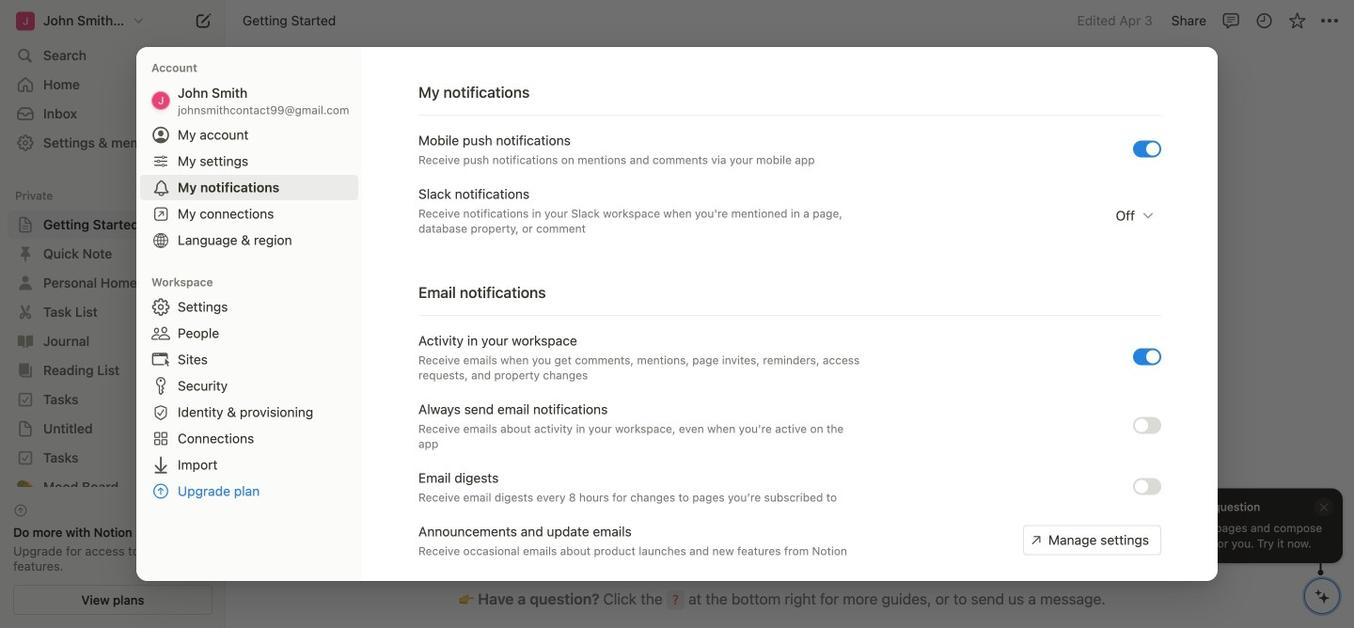 Task type: vqa. For each thing, say whether or not it's contained in the screenshot.
Open icon
no



Task type: locate. For each thing, give the bounding box(es) containing it.
close tooltip image
[[1318, 501, 1330, 514]]

dismiss image
[[199, 504, 213, 517]]

new page image
[[192, 9, 214, 32]]

👋 image
[[459, 206, 474, 226]]



Task type: describe. For each thing, give the bounding box(es) containing it.
comments image
[[1222, 11, 1241, 30]]

updates image
[[1255, 11, 1274, 30]]

favorite image
[[1288, 11, 1307, 30]]

👉 image
[[459, 590, 474, 609]]



